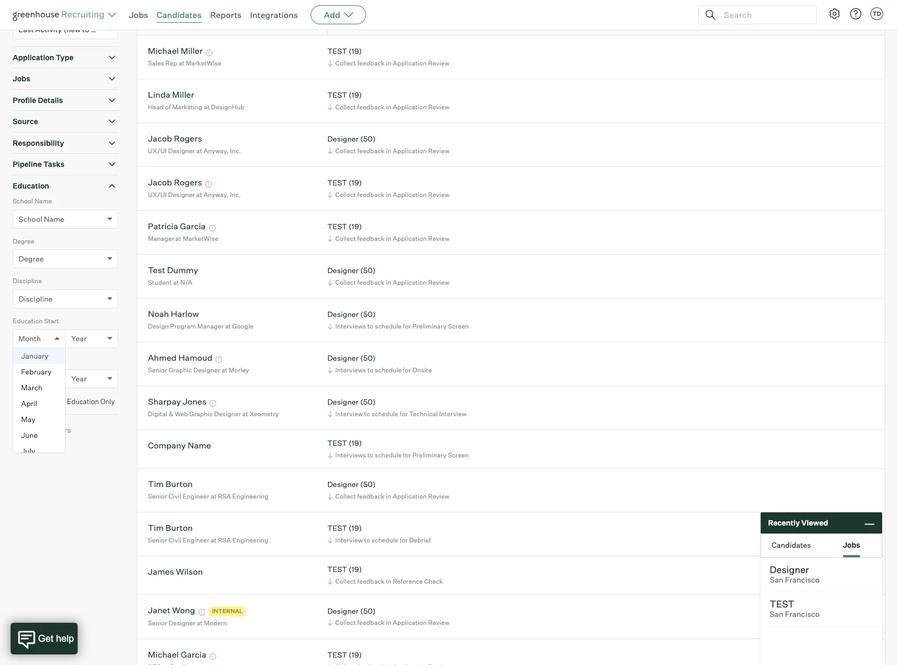 Task type: locate. For each thing, give the bounding box(es) containing it.
td button
[[869, 5, 886, 22]]

activity
[[35, 25, 62, 34]]

1 vertical spatial rsa
[[218, 537, 231, 545]]

pipeline tasks
[[13, 160, 65, 169]]

test (19) interviews to schedule for preliminary screen
[[328, 439, 469, 459]]

at inside the jacob rogers ux/ui designer at anyway, inc.
[[196, 147, 202, 155]]

interviews to schedule for onsite link
[[326, 365, 435, 375]]

education for education
[[13, 181, 49, 190]]

7 review from the top
[[428, 493, 450, 501]]

0 vertical spatial san
[[770, 576, 784, 585]]

1 vertical spatial jobs
[[13, 74, 30, 83]]

feedback inside test (19) collect feedback in reference check
[[358, 578, 385, 586]]

san inside designer san francisco
[[770, 576, 784, 585]]

0 vertical spatial graphic
[[169, 366, 192, 374]]

for for test (19) interview to schedule for debrief
[[400, 537, 408, 545]]

type
[[56, 53, 74, 62]]

for left debrief
[[400, 537, 408, 545]]

1 feedback from the top
[[358, 59, 385, 67]]

Search text field
[[722, 7, 807, 22]]

6 feedback from the top
[[358, 279, 385, 287]]

preliminary down technical
[[413, 451, 447, 459]]

school name up degree element
[[19, 214, 64, 223]]

start
[[44, 317, 59, 325]]

1 vertical spatial michael
[[148, 650, 179, 661]]

jacob for jacob rogers ux/ui designer at anyway, inc.
[[148, 133, 172, 144]]

to for designer (50) interviews to schedule for onsite
[[368, 366, 374, 374]]

2 san from the top
[[770, 610, 784, 620]]

0 vertical spatial jobs
[[129, 10, 148, 20]]

interviews for test (19) interviews to schedule for preliminary screen
[[336, 451, 366, 459]]

2 rogers from the top
[[174, 177, 202, 188]]

schedule for test (19) interview to schedule for debrief
[[372, 537, 399, 545]]

1 rsa from the top
[[218, 493, 231, 501]]

marketwise down michael miller has been in application review for more than 5 days icon on the top left
[[186, 59, 222, 67]]

3 feedback from the top
[[358, 147, 385, 155]]

screen for (50)
[[448, 322, 469, 330]]

to for designer (50) interview to schedule for technical interview
[[364, 410, 370, 418]]

(19) for 2nd 'collect feedback in application review' link from the top of the page
[[349, 91, 362, 100]]

in for 5th 'collect feedback in application review' link from the bottom
[[386, 191, 392, 199]]

james wilson
[[148, 567, 203, 578]]

tim burton senior civil engineer at rsa engineering down company name 'link'
[[148, 479, 269, 501]]

collect for first 'collect feedback in application review' link from the bottom of the page
[[336, 619, 356, 627]]

feedback for seventh 'collect feedback in application review' link from the top of the page
[[358, 493, 385, 501]]

1 horizontal spatial manager
[[198, 322, 224, 330]]

4 (19) from the top
[[349, 222, 362, 231]]

year down discipline element at the left top
[[71, 334, 87, 343]]

preliminary for (19)
[[413, 451, 447, 459]]

0 vertical spatial tim burton senior civil engineer at rsa engineering
[[148, 479, 269, 501]]

designer inside designer san francisco
[[770, 564, 810, 576]]

1 ux/ui from the top
[[148, 147, 167, 155]]

interviews inside designer (50) interviews to schedule for onsite
[[336, 366, 366, 374]]

schedule for designer (50) interviews to schedule for preliminary screen
[[375, 322, 402, 330]]

jacob down head
[[148, 133, 172, 144]]

2 vertical spatial jobs
[[843, 541, 861, 550]]

manager inside noah harlow design program manager at google
[[198, 322, 224, 330]]

at
[[179, 59, 185, 67], [204, 103, 210, 111], [196, 147, 202, 155], [196, 191, 202, 199], [176, 235, 182, 243], [173, 279, 179, 287], [225, 322, 231, 330], [222, 366, 228, 374], [243, 410, 248, 418], [211, 493, 217, 501], [211, 537, 217, 545], [197, 620, 203, 628]]

year
[[71, 334, 87, 343], [71, 374, 87, 383]]

engineering for test (19)
[[233, 537, 269, 545]]

for inside "designer (50) interview to schedule for technical interview"
[[400, 410, 408, 418]]

schedule up designer (50) interviews to schedule for onsite
[[375, 322, 402, 330]]

to left old)
[[82, 25, 89, 34]]

2 senior from the top
[[148, 493, 167, 501]]

senior designer at modern
[[148, 620, 227, 628]]

0 vertical spatial year
[[71, 334, 87, 343]]

senior up james
[[148, 537, 167, 545]]

2 tim from the top
[[148, 523, 164, 534]]

sharpay jones link
[[148, 397, 207, 409]]

garcia for patricia garcia
[[180, 221, 206, 232]]

interviews inside designer (50) interviews to schedule for preliminary screen
[[336, 322, 366, 330]]

july
[[21, 447, 35, 456]]

1 vertical spatial san
[[770, 610, 784, 620]]

8 in from the top
[[386, 578, 392, 586]]

civil
[[169, 493, 181, 501], [169, 537, 181, 545]]

2 review from the top
[[428, 103, 450, 111]]

1 vertical spatial screen
[[448, 451, 469, 459]]

2 engineer from the top
[[183, 537, 210, 545]]

miller
[[181, 46, 203, 56], [172, 90, 194, 100]]

san for designer
[[770, 576, 784, 585]]

most
[[26, 397, 42, 406]]

tim burton senior civil engineer at rsa engineering up wilson
[[148, 523, 269, 545]]

jacob rogers link
[[148, 133, 202, 146], [148, 177, 202, 189]]

0 vertical spatial manager
[[148, 235, 174, 243]]

last activity (new to old) option
[[19, 25, 105, 34]]

miller inside michael miller link
[[181, 46, 203, 56]]

for inside "test (19) interviews to schedule for preliminary screen"
[[403, 451, 411, 459]]

michael miller
[[148, 46, 203, 56]]

manager down patricia
[[148, 235, 174, 243]]

9 in from the top
[[386, 619, 392, 627]]

tim up james
[[148, 523, 164, 534]]

3 senior from the top
[[148, 537, 167, 545]]

wilson
[[176, 567, 203, 578]]

patricia
[[148, 221, 178, 232]]

6 (50) from the top
[[361, 480, 376, 489]]

1 tim burton senior civil engineer at rsa engineering from the top
[[148, 479, 269, 501]]

to down interview to schedule for technical interview link
[[368, 451, 374, 459]]

engineer for test (19)
[[183, 537, 210, 545]]

interviews to schedule for preliminary screen link up designer (50) interviews to schedule for onsite
[[326, 321, 472, 331]]

francisco inside designer san francisco
[[786, 576, 820, 585]]

test
[[148, 265, 165, 276]]

collect for 5th 'collect feedback in application review' link from the bottom
[[336, 191, 356, 199]]

miller inside linda miller head of marketing at designhub
[[172, 90, 194, 100]]

screen
[[448, 322, 469, 330], [448, 451, 469, 459]]

preliminary inside "test (19) interviews to schedule for preliminary screen"
[[413, 451, 447, 459]]

greenhouse recruiting image
[[13, 8, 108, 21]]

5 review from the top
[[428, 235, 450, 243]]

schedule inside designer (50) interviews to schedule for preliminary screen
[[375, 322, 402, 330]]

anyway, down jacob rogers has been in application review for more than 5 days image
[[204, 191, 229, 199]]

2 screen from the top
[[448, 451, 469, 459]]

francisco inside test san francisco
[[786, 610, 820, 620]]

2 francisco from the top
[[786, 610, 820, 620]]

1 vertical spatial preliminary
[[413, 451, 447, 459]]

1 vertical spatial jacob rogers link
[[148, 177, 202, 189]]

0 vertical spatial francisco
[[786, 576, 820, 585]]

rogers inside the jacob rogers ux/ui designer at anyway, inc.
[[174, 133, 202, 144]]

1 designer (50) collect feedback in application review from the top
[[328, 135, 450, 155]]

8 collect from the top
[[336, 578, 356, 586]]

harlow
[[171, 309, 199, 320]]

td button
[[871, 7, 884, 20]]

name right company at left
[[188, 441, 211, 451]]

school down pipeline
[[13, 197, 33, 205]]

to
[[82, 25, 89, 34], [368, 322, 374, 330], [368, 366, 374, 374], [364, 410, 370, 418], [368, 451, 374, 459], [364, 537, 370, 545]]

web
[[175, 410, 188, 418]]

0 vertical spatial preliminary
[[413, 322, 447, 330]]

Most Recent Education Only checkbox
[[15, 397, 22, 404]]

screen inside "test (19) interviews to schedule for preliminary screen"
[[448, 451, 469, 459]]

interviews to schedule for preliminary screen link down interview to schedule for technical interview link
[[326, 450, 472, 460]]

morley
[[229, 366, 249, 374]]

1 vertical spatial ux/ui
[[148, 191, 167, 199]]

civil up james wilson
[[169, 537, 181, 545]]

education down pipeline
[[13, 181, 49, 190]]

test (19) collect feedback in application review for jacob rogers
[[328, 178, 450, 199]]

2 year from the top
[[71, 374, 87, 383]]

designer inside the jacob rogers ux/ui designer at anyway, inc.
[[168, 147, 195, 155]]

senior
[[148, 366, 167, 374], [148, 493, 167, 501], [148, 537, 167, 545], [148, 620, 167, 628]]

preliminary
[[413, 322, 447, 330], [413, 451, 447, 459]]

(50) inside "designer (50) interview to schedule for technical interview"
[[361, 398, 376, 407]]

interview to schedule for debrief link
[[326, 536, 434, 546]]

civil for test (19)
[[169, 537, 181, 545]]

0 vertical spatial garcia
[[180, 221, 206, 232]]

list box
[[13, 349, 65, 460]]

in for first 'collect feedback in application review' link from the bottom of the page
[[386, 619, 392, 627]]

1 vertical spatial miller
[[172, 90, 194, 100]]

1 vertical spatial anyway,
[[204, 191, 229, 199]]

rsa for test (19)
[[218, 537, 231, 545]]

test (19) collect feedback in application review
[[328, 47, 450, 67], [328, 91, 450, 111], [328, 178, 450, 199], [328, 222, 450, 243]]

1 vertical spatial francisco
[[786, 610, 820, 620]]

candidates up michael miller
[[157, 10, 202, 20]]

francisco
[[786, 576, 820, 585], [786, 610, 820, 620]]

2 horizontal spatial jobs
[[843, 541, 861, 550]]

for inside designer (50) interviews to schedule for preliminary screen
[[403, 322, 411, 330]]

1 vertical spatial burton
[[166, 523, 193, 534]]

4 (50) from the top
[[361, 354, 376, 363]]

last
[[19, 25, 34, 34]]

4 collect feedback in application review link from the top
[[326, 190, 452, 200]]

3 in from the top
[[386, 147, 392, 155]]

month up march
[[19, 374, 41, 383]]

for up designer (50) interviews to schedule for onsite
[[403, 322, 411, 330]]

designer (50) collect feedback in application review for burton
[[328, 480, 450, 501]]

test (19) collect feedback in application review for michael miller
[[328, 47, 450, 67]]

schedule left onsite
[[375, 366, 402, 374]]

0 vertical spatial screen
[[448, 322, 469, 330]]

(19) inside "test (19) interviews to schedule for preliminary screen"
[[349, 439, 362, 448]]

designer (50) interviews to schedule for preliminary screen
[[328, 310, 469, 330]]

san inside test san francisco
[[770, 610, 784, 620]]

rsa
[[218, 493, 231, 501], [218, 537, 231, 545]]

rogers up ux/ui designer at anyway, inc.
[[174, 177, 202, 188]]

candidates down recently viewed
[[772, 541, 812, 550]]

0 vertical spatial civil
[[169, 493, 181, 501]]

1 (19) from the top
[[349, 47, 362, 56]]

2 (50) from the top
[[361, 266, 376, 275]]

collect for 8th 'collect feedback in application review' link from the bottom
[[336, 59, 356, 67]]

2 burton from the top
[[166, 523, 193, 534]]

None field
[[13, 330, 24, 348]]

to for designer (50) interviews to schedule for preliminary screen
[[368, 322, 374, 330]]

marketwise down patricia garcia has been in application review for more than 5 days 'icon'
[[183, 235, 219, 243]]

manager right program
[[198, 322, 224, 330]]

janet wong has been in application review for more than 5 days image
[[197, 610, 207, 616]]

9 collect from the top
[[336, 619, 356, 627]]

1 in from the top
[[386, 59, 392, 67]]

in for 3rd 'collect feedback in application review' link from the top
[[386, 147, 392, 155]]

education for education end
[[13, 357, 43, 365]]

year for education end
[[71, 374, 87, 383]]

month up "january"
[[19, 334, 41, 343]]

7 (50) from the top
[[361, 607, 376, 616]]

(50) for senior designer at modern
[[361, 607, 376, 616]]

3 designer (50) collect feedback in application review from the top
[[328, 480, 450, 501]]

for left technical
[[400, 410, 408, 418]]

miller up sales rep at marketwise
[[181, 46, 203, 56]]

schedule up test (19) collect feedback in reference check
[[372, 537, 399, 545]]

(includes
[[13, 5, 40, 13]]

francisco down designer san francisco
[[786, 610, 820, 620]]

civil down company name 'link'
[[169, 493, 181, 501]]

feedback for 2nd 'collect feedback in application review' link from the top of the page
[[358, 103, 385, 111]]

4 in from the top
[[386, 191, 392, 199]]

may option
[[13, 412, 65, 428]]

6 collect from the top
[[336, 279, 356, 287]]

at inside linda miller head of marketing at designhub
[[204, 103, 210, 111]]

schedule down interview to schedule for technical interview link
[[375, 451, 402, 459]]

1 vertical spatial tim burton link
[[148, 523, 193, 535]]

ux/ui down jacob rogers at top
[[148, 191, 167, 199]]

education up february
[[13, 357, 43, 365]]

4 review from the top
[[428, 191, 450, 199]]

2 designer (50) collect feedback in application review from the top
[[328, 266, 450, 287]]

(50) for senior civil engineer at rsa engineering
[[361, 480, 376, 489]]

collect for fourth 'collect feedback in application review' link from the bottom
[[336, 235, 356, 243]]

2 interviews to schedule for preliminary screen link from the top
[[326, 450, 472, 460]]

4 collect from the top
[[336, 191, 356, 199]]

degree up discipline element at the left top
[[19, 254, 44, 263]]

engineer down company name 'link'
[[183, 493, 210, 501]]

1 vertical spatial manager
[[198, 322, 224, 330]]

screen inside designer (50) interviews to schedule for preliminary screen
[[448, 322, 469, 330]]

interviews
[[336, 322, 366, 330], [336, 366, 366, 374], [336, 451, 366, 459]]

to inside "test (19) interviews to schedule for preliminary screen"
[[368, 451, 374, 459]]

1 vertical spatial month
[[19, 374, 41, 383]]

n/a
[[180, 279, 192, 287]]

(19) for interviews to schedule for preliminary screen link related to (19)
[[349, 439, 362, 448]]

michael up sales
[[148, 46, 179, 56]]

2 civil from the top
[[169, 537, 181, 545]]

jacob rogers link down of
[[148, 133, 202, 146]]

test dummy link
[[148, 265, 198, 277]]

0 vertical spatial burton
[[166, 479, 193, 490]]

jacob up ux/ui designer at anyway, inc.
[[148, 177, 172, 188]]

3 collect feedback in application review link from the top
[[326, 146, 452, 156]]

june option
[[13, 428, 65, 444]]

only
[[100, 397, 115, 406]]

1 interviews to schedule for preliminary screen link from the top
[[326, 321, 472, 331]]

school up degree element
[[19, 214, 42, 223]]

1 vertical spatial jacob
[[148, 177, 172, 188]]

tim down company at left
[[148, 479, 164, 490]]

name down 'jobs' 'link'
[[145, 21, 164, 29]]

interview inside test (19) interview to schedule for debrief
[[336, 537, 363, 545]]

schedule for test (19) interviews to schedule for preliminary screen
[[375, 451, 402, 459]]

school
[[13, 197, 33, 205], [19, 214, 42, 223]]

for inside test (19) interview to schedule for debrief
[[400, 537, 408, 545]]

interviews to schedule for preliminary screen link
[[326, 321, 472, 331], [326, 450, 472, 460]]

schedule up "test (19) interviews to schedule for preliminary screen"
[[372, 410, 399, 418]]

schedule inside "designer (50) interview to schedule for technical interview"
[[372, 410, 399, 418]]

5 (19) from the top
[[349, 439, 362, 448]]

tasks
[[43, 160, 65, 169]]

schedule inside test (19) interview to schedule for debrief
[[372, 537, 399, 545]]

0 vertical spatial rogers
[[174, 133, 202, 144]]

san down designer san francisco
[[770, 610, 784, 620]]

5 (50) from the top
[[361, 398, 376, 407]]

to up "designer (50) interview to schedule for technical interview"
[[368, 366, 374, 374]]

schedule
[[375, 322, 402, 330], [375, 366, 402, 374], [372, 410, 399, 418], [375, 451, 402, 459], [372, 537, 399, 545]]

in for seventh 'collect feedback in application review' link from the top of the page
[[386, 493, 392, 501]]

at inside noah harlow design program manager at google
[[225, 322, 231, 330]]

0 vertical spatial engineer
[[183, 493, 210, 501]]

name inside 'link'
[[188, 441, 211, 451]]

7 collect from the top
[[336, 493, 356, 501]]

configure image
[[829, 7, 842, 20]]

(19) inside test (19) interview to schedule for debrief
[[349, 524, 362, 533]]

0 vertical spatial interviews
[[336, 322, 366, 330]]

0 vertical spatial miller
[[181, 46, 203, 56]]

jacob rogers has been in application review for more than 5 days image
[[204, 182, 214, 188]]

0 vertical spatial candidates
[[157, 10, 202, 20]]

garcia for michael garcia
[[181, 650, 206, 661]]

rsa for designer (50)
[[218, 493, 231, 501]]

1 vertical spatial tim burton senior civil engineer at rsa engineering
[[148, 523, 269, 545]]

2 tim burton link from the top
[[148, 523, 193, 535]]

feedback for 3rd 'collect feedback in application review' link from the bottom of the page
[[358, 279, 385, 287]]

2 engineering from the top
[[233, 537, 269, 545]]

candidates link
[[157, 10, 202, 20]]

garcia left michael garcia has been in application review for more than 5 days image
[[181, 650, 206, 661]]

may
[[21, 415, 35, 424]]

discipline element
[[13, 276, 118, 316]]

1 vertical spatial tim
[[148, 523, 164, 534]]

1 inc. from the top
[[230, 147, 241, 155]]

designer (50) collect feedback in application review
[[328, 135, 450, 155], [328, 266, 450, 287], [328, 480, 450, 501], [328, 607, 450, 627]]

(50) inside designer (50) interviews to schedule for preliminary screen
[[361, 310, 376, 319]]

to up test (19) collect feedback in reference check
[[364, 537, 370, 545]]

0 vertical spatial inc.
[[230, 147, 241, 155]]

1 vertical spatial candidates
[[772, 541, 812, 550]]

candidates
[[157, 10, 202, 20], [772, 541, 812, 550]]

tim burton link up james wilson
[[148, 523, 193, 535]]

2 collect from the top
[[336, 103, 356, 111]]

1 vertical spatial civil
[[169, 537, 181, 545]]

graphic down jones
[[190, 410, 213, 418]]

google
[[232, 322, 254, 330]]

review
[[428, 59, 450, 67], [428, 103, 450, 111], [428, 147, 450, 155], [428, 191, 450, 199], [428, 235, 450, 243], [428, 279, 450, 287], [428, 493, 450, 501], [428, 619, 450, 627]]

(19) for 5th 'collect feedback in application review' link from the bottom
[[349, 178, 362, 187]]

2 in from the top
[[386, 103, 392, 111]]

jacob for jacob rogers
[[148, 177, 172, 188]]

1 tim burton link from the top
[[148, 479, 193, 491]]

1 horizontal spatial candidates
[[772, 541, 812, 550]]

in for 2nd 'collect feedback in application review' link from the top of the page
[[386, 103, 392, 111]]

2 collect feedback in application review link from the top
[[326, 102, 452, 112]]

0 vertical spatial jacob
[[148, 133, 172, 144]]

feedback for collect feedback in reference check link
[[358, 578, 385, 586]]

miller up "marketing"
[[172, 90, 194, 100]]

to inside designer (50) interviews to schedule for preliminary screen
[[368, 322, 374, 330]]

3 collect from the top
[[336, 147, 356, 155]]

to inside "designer (50) interview to schedule for technical interview"
[[364, 410, 370, 418]]

(50) for ux/ui designer at anyway, inc.
[[361, 135, 376, 144]]

student
[[148, 279, 172, 287]]

for inside designer (50) interviews to schedule for onsite
[[403, 366, 411, 374]]

designer (50) interviews to schedule for onsite
[[328, 354, 432, 374]]

jacob inside the jacob rogers ux/ui designer at anyway, inc.
[[148, 133, 172, 144]]

1 vertical spatial graphic
[[190, 410, 213, 418]]

1 collect from the top
[[336, 59, 356, 67]]

9 feedback from the top
[[358, 619, 385, 627]]

1 vertical spatial rogers
[[174, 177, 202, 188]]

test (19) collect feedback in application review for patricia garcia
[[328, 222, 450, 243]]

to up designer (50) interviews to schedule for onsite
[[368, 322, 374, 330]]

0 vertical spatial tim burton link
[[148, 479, 193, 491]]

0 vertical spatial rsa
[[218, 493, 231, 501]]

designer inside "designer (50) interview to schedule for technical interview"
[[328, 398, 359, 407]]

1 horizontal spatial jobs
[[129, 10, 148, 20]]

patricia garcia has been in application review for more than 5 days image
[[208, 225, 217, 232]]

degree down school name element
[[13, 237, 34, 245]]

1 collect feedback in application review link from the top
[[326, 58, 452, 68]]

linda
[[148, 90, 170, 100]]

garcia up manager at marketwise
[[180, 221, 206, 232]]

for left onsite
[[403, 366, 411, 374]]

interview
[[336, 410, 363, 418], [439, 410, 467, 418], [336, 537, 363, 545]]

burton up james wilson
[[166, 523, 193, 534]]

in for fourth 'collect feedback in application review' link from the bottom
[[386, 235, 392, 243]]

to inside test (19) interview to schedule for debrief
[[364, 537, 370, 545]]

ahmed hamoud
[[148, 353, 213, 363]]

0 vertical spatial jacob rogers link
[[148, 133, 202, 146]]

senior down janet on the bottom of the page
[[148, 620, 167, 628]]

rogers down "marketing"
[[174, 133, 202, 144]]

(19)
[[349, 47, 362, 56], [349, 91, 362, 100], [349, 178, 362, 187], [349, 222, 362, 231], [349, 439, 362, 448], [349, 524, 362, 533], [349, 565, 362, 574], [349, 651, 362, 660]]

senior down company at left
[[148, 493, 167, 501]]

1 francisco from the top
[[786, 576, 820, 585]]

reports link
[[210, 10, 242, 20]]

3 interviews from the top
[[336, 451, 366, 459]]

in inside test (19) collect feedback in reference check
[[386, 578, 392, 586]]

0 vertical spatial engineering
[[233, 493, 269, 501]]

designer (50) collect feedback in application review for rogers
[[328, 135, 450, 155]]

5 collect from the top
[[336, 235, 356, 243]]

7 (19) from the top
[[349, 565, 362, 574]]

january option
[[13, 349, 65, 364]]

1 vertical spatial inc.
[[230, 191, 241, 199]]

michael for michael miller
[[148, 46, 179, 56]]

0 vertical spatial month
[[19, 334, 41, 343]]

1 screen from the top
[[448, 322, 469, 330]]

1 burton from the top
[[166, 479, 193, 490]]

linda miller head of marketing at designhub
[[148, 90, 245, 111]]

school name down pipeline
[[13, 197, 52, 205]]

pipeline
[[13, 160, 42, 169]]

0 vertical spatial michael
[[148, 46, 179, 56]]

feedback for first 'collect feedback in application review' link from the bottom of the page
[[358, 619, 385, 627]]

engineer up wilson
[[183, 537, 210, 545]]

1 jacob rogers link from the top
[[148, 133, 202, 146]]

1 vertical spatial year
[[71, 374, 87, 383]]

burton for designer
[[166, 479, 193, 490]]

tab list
[[762, 535, 882, 558]]

to down interviews to schedule for onsite link
[[364, 410, 370, 418]]

1 rogers from the top
[[174, 133, 202, 144]]

1 vertical spatial garcia
[[181, 650, 206, 661]]

collect inside test (19) collect feedback in reference check
[[336, 578, 356, 586]]

1 interviews from the top
[[336, 322, 366, 330]]

1 vertical spatial interviews to schedule for preliminary screen link
[[326, 450, 472, 460]]

francisco for designer
[[786, 576, 820, 585]]

1 vertical spatial engineer
[[183, 537, 210, 545]]

1 (50) from the top
[[361, 135, 376, 144]]

san up test san francisco
[[770, 576, 784, 585]]

1 jacob from the top
[[148, 133, 172, 144]]

michael down senior designer at modern
[[148, 650, 179, 661]]

5 in from the top
[[386, 235, 392, 243]]

2 preliminary from the top
[[413, 451, 447, 459]]

3 test (19) collect feedback in application review from the top
[[328, 178, 450, 199]]

2 vertical spatial interviews
[[336, 451, 366, 459]]

rogers for jacob rogers ux/ui designer at anyway, inc.
[[174, 133, 202, 144]]

2 feedback from the top
[[358, 103, 385, 111]]

to for last activity (new to old)
[[82, 25, 89, 34]]

1 vertical spatial interviews
[[336, 366, 366, 374]]

collect for seventh 'collect feedback in application review' link from the top of the page
[[336, 493, 356, 501]]

year up the most recent education only
[[71, 374, 87, 383]]

graphic down ahmed hamoud link
[[169, 366, 192, 374]]

tim burton link down company at left
[[148, 479, 193, 491]]

san
[[770, 576, 784, 585], [770, 610, 784, 620]]

schedule inside designer (50) interviews to schedule for onsite
[[375, 366, 402, 374]]

for down interview to schedule for technical interview link
[[403, 451, 411, 459]]

collect for 2nd 'collect feedback in application review' link from the top of the page
[[336, 103, 356, 111]]

2 jacob from the top
[[148, 177, 172, 188]]

senior down ahmed
[[148, 366, 167, 374]]

michael garcia has been in application review for more than 5 days image
[[208, 654, 218, 661]]

tim for designer
[[148, 479, 164, 490]]

5 feedback from the top
[[358, 235, 385, 243]]

jobs
[[129, 10, 148, 20], [13, 74, 30, 83], [843, 541, 861, 550]]

miller for michael
[[181, 46, 203, 56]]

hamoud
[[179, 353, 213, 363]]

1 engineering from the top
[[233, 493, 269, 501]]

0 vertical spatial school name
[[13, 197, 52, 205]]

1 civil from the top
[[169, 493, 181, 501]]

5 collect feedback in application review link from the top
[[326, 234, 452, 244]]

interviews inside "test (19) interviews to schedule for preliminary screen"
[[336, 451, 366, 459]]

garcia
[[180, 221, 206, 232], [181, 650, 206, 661]]

preliminary inside designer (50) interviews to schedule for preliminary screen
[[413, 322, 447, 330]]

for for designer (50) interviews to schedule for onsite
[[403, 366, 411, 374]]

jacob rogers link up ux/ui designer at anyway, inc.
[[148, 177, 202, 189]]

name down pipeline tasks
[[34, 197, 52, 205]]

1 preliminary from the top
[[413, 322, 447, 330]]

6 in from the top
[[386, 279, 392, 287]]

preliminary up onsite
[[413, 322, 447, 330]]

7 in from the top
[[386, 493, 392, 501]]

to inside designer (50) interviews to schedule for onsite
[[368, 366, 374, 374]]

1 engineer from the top
[[183, 493, 210, 501]]

8 feedback from the top
[[358, 578, 385, 586]]

burton down company name 'link'
[[166, 479, 193, 490]]

1 vertical spatial school
[[19, 214, 42, 223]]

reports
[[210, 10, 242, 20]]

ux/ui up jacob rogers at top
[[148, 147, 167, 155]]

(50) for digital & web graphic designer at xeometry
[[361, 398, 376, 407]]

0 vertical spatial interviews to schedule for preliminary screen link
[[326, 321, 472, 331]]

schedule for designer (50) interviews to schedule for onsite
[[375, 366, 402, 374]]

0 vertical spatial tim
[[148, 479, 164, 490]]

2 tim burton senior civil engineer at rsa engineering from the top
[[148, 523, 269, 545]]

(50) inside designer (50) interviews to schedule for onsite
[[361, 354, 376, 363]]

test inside test (19) interview to schedule for debrief
[[328, 524, 347, 533]]

school name element
[[13, 196, 118, 236]]

0 vertical spatial ux/ui
[[148, 147, 167, 155]]

schedule inside "test (19) interviews to schedule for preliminary screen"
[[375, 451, 402, 459]]

0 vertical spatial anyway,
[[204, 147, 229, 155]]

feedback
[[358, 59, 385, 67], [358, 103, 385, 111], [358, 147, 385, 155], [358, 191, 385, 199], [358, 235, 385, 243], [358, 279, 385, 287], [358, 493, 385, 501], [358, 578, 385, 586], [358, 619, 385, 627]]

rogers for jacob rogers
[[174, 177, 202, 188]]

jobs link
[[129, 10, 148, 20]]

michael
[[148, 46, 179, 56], [148, 650, 179, 661]]

rogers
[[174, 133, 202, 144], [174, 177, 202, 188]]

july option
[[13, 444, 65, 460]]

7 feedback from the top
[[358, 493, 385, 501]]

anyway, up jacob rogers has been in application review for more than 5 days image
[[204, 147, 229, 155]]

1 year from the top
[[71, 334, 87, 343]]

education left start
[[13, 317, 43, 325]]

3 (19) from the top
[[349, 178, 362, 187]]

(19) inside test (19) collect feedback in reference check
[[349, 565, 362, 574]]

0 horizontal spatial candidates
[[157, 10, 202, 20]]

(19) for interview to schedule for debrief link
[[349, 524, 362, 533]]

francisco up test san francisco
[[786, 576, 820, 585]]

miller for linda
[[172, 90, 194, 100]]

and
[[67, 5, 78, 13]]

4 feedback from the top
[[358, 191, 385, 199]]

1 vertical spatial engineering
[[233, 537, 269, 545]]



Task type: vqa. For each thing, say whether or not it's contained in the screenshot.


Task type: describe. For each thing, give the bounding box(es) containing it.
6 collect feedback in application review link from the top
[[326, 278, 452, 288]]

for for designer (50) interview to schedule for technical interview
[[400, 410, 408, 418]]

janet wong
[[148, 606, 195, 616]]

(19) for collect feedback in reference check link
[[349, 565, 362, 574]]

to for test (19) interviews to schedule for preliminary screen
[[368, 451, 374, 459]]

collect for collect feedback in reference check link
[[336, 578, 356, 586]]

february option
[[13, 364, 65, 380]]

at inside test dummy student at n/a
[[173, 279, 179, 287]]

year for education start
[[71, 334, 87, 343]]

education left only
[[67, 397, 99, 406]]

interview for (50)
[[336, 410, 363, 418]]

list box containing january
[[13, 349, 65, 460]]

0 horizontal spatial manager
[[148, 235, 174, 243]]

modern
[[204, 620, 227, 628]]

sharpay jones
[[148, 397, 207, 407]]

company
[[148, 441, 186, 451]]

2 test (19) collect feedback in application review from the top
[[328, 91, 450, 111]]

designer inside designer (50) interviews to schedule for onsite
[[328, 354, 359, 363]]

company name link
[[148, 441, 211, 453]]

inc. inside the jacob rogers ux/ui designer at anyway, inc.
[[230, 147, 241, 155]]

in for 3rd 'collect feedback in application review' link from the bottom of the page
[[386, 279, 392, 287]]

sales
[[148, 59, 164, 67]]

schedule for designer (50) interview to schedule for technical interview
[[372, 410, 399, 418]]

2 month from the top
[[19, 374, 41, 383]]

filters
[[50, 426, 71, 435]]

resumes
[[41, 5, 66, 13]]

8 collect feedback in application review link from the top
[[326, 618, 452, 628]]

viewed
[[802, 519, 829, 528]]

responsibility
[[13, 138, 64, 147]]

0 horizontal spatial jobs
[[13, 74, 30, 83]]

collect for 3rd 'collect feedback in application review' link from the bottom of the page
[[336, 279, 356, 287]]

sharpay jones has been in technical interview for more than 14 days image
[[209, 401, 218, 407]]

test (19) collect feedback in reference check
[[328, 565, 443, 586]]

0 vertical spatial marketwise
[[186, 59, 222, 67]]

6 review from the top
[[428, 279, 450, 287]]

in for collect feedback in reference check link
[[386, 578, 392, 586]]

wong
[[172, 606, 195, 616]]

0 vertical spatial school
[[13, 197, 33, 205]]

interviews to schedule for preliminary screen link for (50)
[[326, 321, 472, 331]]

dummy
[[167, 265, 198, 276]]

internal
[[212, 608, 243, 615]]

francisco for test
[[786, 610, 820, 620]]

michael for michael garcia
[[148, 650, 179, 661]]

add
[[324, 10, 341, 20]]

old)
[[91, 25, 105, 34]]

james wilson link
[[148, 567, 203, 579]]

feedback for 5th 'collect feedback in application review' link from the bottom
[[358, 191, 385, 199]]

march option
[[13, 380, 65, 396]]

burton for test
[[166, 523, 193, 534]]

january
[[21, 352, 49, 361]]

2 inc. from the top
[[230, 191, 241, 199]]

engineering for designer (50)
[[233, 493, 269, 501]]

8 review from the top
[[428, 619, 450, 627]]

april option
[[13, 396, 65, 412]]

source
[[13, 117, 38, 126]]

michael garcia
[[148, 650, 206, 661]]

degree element
[[13, 236, 118, 276]]

michael garcia link
[[148, 650, 206, 662]]

michael miller link
[[148, 46, 203, 58]]

recently viewed
[[769, 519, 829, 528]]

for for test (19) interviews to schedule for preliminary screen
[[403, 451, 411, 459]]

patricia garcia link
[[148, 221, 206, 233]]

sales rep at marketwise
[[148, 59, 222, 67]]

td
[[873, 10, 882, 17]]

(new
[[64, 25, 81, 34]]

feedback for 8th 'collect feedback in application review' link from the bottom
[[358, 59, 385, 67]]

collect for 3rd 'collect feedback in application review' link from the top
[[336, 147, 356, 155]]

designer (50) interview to schedule for technical interview
[[328, 398, 467, 418]]

michael miller has been in application review for more than 5 days image
[[205, 50, 214, 56]]

tim burton link for test
[[148, 523, 193, 535]]

feedback for fourth 'collect feedback in application review' link from the bottom
[[358, 235, 385, 243]]

tim for test
[[148, 523, 164, 534]]

&
[[169, 410, 173, 418]]

ahmed hamoud has been in onsite for more than 21 days image
[[214, 357, 224, 363]]

check
[[425, 578, 443, 586]]

jobs inside tab list
[[843, 541, 861, 550]]

integrations link
[[250, 10, 298, 20]]

interview for (19)
[[336, 537, 363, 545]]

civil for designer (50)
[[169, 493, 181, 501]]

1 vertical spatial marketwise
[[183, 235, 219, 243]]

reset
[[29, 426, 48, 435]]

test dummy student at n/a
[[148, 265, 198, 287]]

tim burton senior civil engineer at rsa engineering for designer
[[148, 479, 269, 501]]

2 ux/ui from the top
[[148, 191, 167, 199]]

technical
[[410, 410, 438, 418]]

jacob rogers ux/ui designer at anyway, inc.
[[148, 133, 241, 155]]

1 vertical spatial school name
[[19, 214, 64, 223]]

4 designer (50) collect feedback in application review from the top
[[328, 607, 450, 627]]

test inside test san francisco
[[770, 598, 795, 610]]

noah
[[148, 309, 169, 320]]

ux/ui inside the jacob rogers ux/ui designer at anyway, inc.
[[148, 147, 167, 155]]

education for education start
[[13, 317, 43, 325]]

anyway, inside the jacob rogers ux/ui designer at anyway, inc.
[[204, 147, 229, 155]]

marketing
[[172, 103, 203, 111]]

janet
[[148, 606, 170, 616]]

education start
[[13, 317, 59, 325]]

profile
[[13, 96, 36, 105]]

designer inside designer (50) interviews to schedule for preliminary screen
[[328, 310, 359, 319]]

details
[[38, 96, 63, 105]]

to for test (19) interview to schedule for debrief
[[364, 537, 370, 545]]

last activity (new to old)
[[19, 25, 105, 34]]

1 vertical spatial degree
[[19, 254, 44, 263]]

1 senior from the top
[[148, 366, 167, 374]]

name up degree element
[[44, 214, 64, 223]]

(19) for 8th 'collect feedback in application review' link from the bottom
[[349, 47, 362, 56]]

tim burton link for designer
[[148, 479, 193, 491]]

(50) for design program manager at google
[[361, 310, 376, 319]]

0 vertical spatial degree
[[13, 237, 34, 245]]

integrations
[[250, 10, 298, 20]]

1 vertical spatial discipline
[[19, 294, 53, 303]]

reference
[[393, 578, 423, 586]]

of
[[165, 103, 171, 111]]

application type
[[13, 53, 74, 62]]

0 vertical spatial discipline
[[13, 277, 42, 285]]

4 senior from the top
[[148, 620, 167, 628]]

recent
[[43, 397, 66, 406]]

for for designer (50) interviews to schedule for preliminary screen
[[403, 322, 411, 330]]

company name
[[148, 441, 211, 451]]

ahmed hamoud link
[[148, 353, 213, 365]]

digital
[[148, 410, 167, 418]]

3 review from the top
[[428, 147, 450, 155]]

candidates inside tab list
[[772, 541, 812, 550]]

engineer for designer (50)
[[183, 493, 210, 501]]

8 (19) from the top
[[349, 651, 362, 660]]

debrief
[[410, 537, 431, 545]]

rep
[[166, 59, 177, 67]]

2 jacob rogers link from the top
[[148, 177, 202, 189]]

noah harlow link
[[148, 309, 199, 321]]

collect feedback in reference check link
[[326, 577, 446, 587]]

jones
[[183, 397, 207, 407]]

interviews to schedule for preliminary screen link for (19)
[[326, 450, 472, 460]]

test (19)
[[328, 651, 362, 660]]

in for 8th 'collect feedback in application review' link from the bottom
[[386, 59, 392, 67]]

2 anyway, from the top
[[204, 191, 229, 199]]

program
[[170, 322, 196, 330]]

profile details
[[13, 96, 63, 105]]

test (19) interview to schedule for debrief
[[328, 524, 431, 545]]

reset filters button
[[13, 420, 76, 440]]

1 month from the top
[[19, 334, 41, 343]]

(19) for fourth 'collect feedback in application review' link from the bottom
[[349, 222, 362, 231]]

interviews for designer (50) interviews to schedule for preliminary screen
[[336, 322, 366, 330]]

test inside "test (19) interviews to schedule for preliminary screen"
[[328, 439, 347, 448]]

onsite
[[413, 366, 432, 374]]

designer (50) collect feedback in application review for dummy
[[328, 266, 450, 287]]

tim burton senior civil engineer at rsa engineering for test
[[148, 523, 269, 545]]

1 review from the top
[[428, 59, 450, 67]]

manager at marketwise
[[148, 235, 219, 243]]

notes)
[[80, 5, 98, 13]]

add button
[[311, 5, 366, 24]]

san for test
[[770, 610, 784, 620]]

xeometry
[[250, 410, 279, 418]]

(50) for senior graphic designer at morley
[[361, 354, 376, 363]]

sharpay
[[148, 397, 181, 407]]

designer san francisco
[[770, 564, 820, 585]]

february
[[21, 368, 52, 377]]

ux/ui designer at anyway, inc.
[[148, 191, 241, 199]]

tab list containing candidates
[[762, 535, 882, 558]]

preliminary for (50)
[[413, 322, 447, 330]]

interview to schedule for technical interview link
[[326, 409, 470, 419]]

reset filters
[[29, 426, 71, 435]]

job/status
[[336, 21, 370, 29]]

test inside test (19) collect feedback in reference check
[[328, 565, 347, 574]]

screen for (19)
[[448, 451, 469, 459]]

(50) for student at n/a
[[361, 266, 376, 275]]

feedback for 3rd 'collect feedback in application review' link from the top
[[358, 147, 385, 155]]

june
[[21, 431, 38, 440]]

janet wong link
[[148, 606, 195, 618]]

7 collect feedback in application review link from the top
[[326, 492, 452, 502]]



